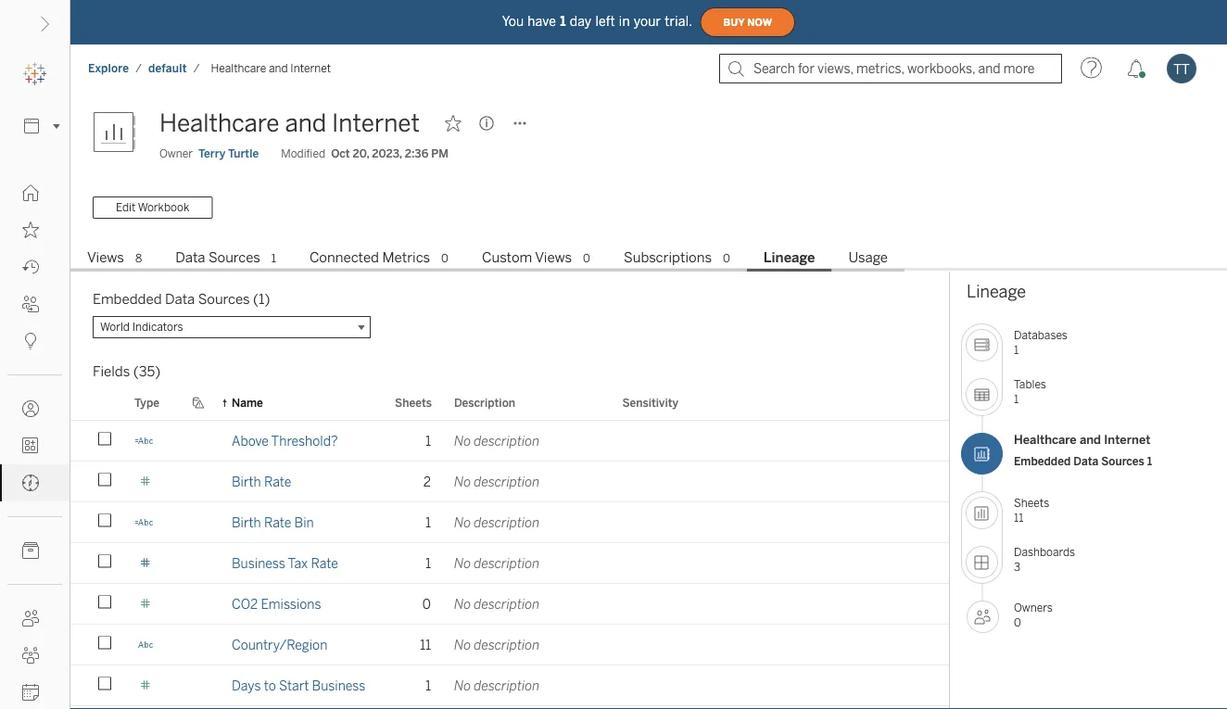 Task type: describe. For each thing, give the bounding box(es) containing it.
2 / from the left
[[193, 62, 200, 75]]

0 for custom views
[[583, 252, 591, 265]]

grid inside healthcare and internet main content
[[70, 386, 949, 709]]

continuous number field image for birth rate
[[134, 474, 157, 489]]

2 views from the left
[[535, 249, 572, 266]]

main navigation. press the up and down arrow keys to access links. element
[[0, 174, 70, 709]]

2
[[423, 474, 431, 489]]

cell inside row group
[[611, 706, 949, 709]]

type
[[134, 396, 159, 409]]

country/region
[[232, 637, 328, 653]]

edit workbook
[[116, 201, 189, 214]]

2 vertical spatial rate
[[311, 556, 338, 571]]

threshold?
[[271, 433, 338, 449]]

days to start business
[[232, 678, 366, 693]]

8 row from the top
[[70, 706, 949, 709]]

discrete text calculated field image
[[134, 514, 157, 530]]

lineage inside sub-spaces tab list
[[764, 249, 815, 266]]

have
[[528, 14, 556, 29]]

0 inside row
[[423, 597, 431, 612]]

country/region link
[[232, 625, 328, 665]]

buy
[[723, 16, 745, 28]]

no for birth rate bin
[[454, 515, 471, 530]]

embedded inside healthcare and internet embedded data sources 1
[[1014, 454, 1071, 468]]

internet inside healthcare and internet embedded data sources 1
[[1104, 432, 1151, 447]]

row containing above threshold?
[[70, 421, 949, 463]]

discrete text field image
[[134, 637, 157, 653]]

databases image
[[966, 329, 998, 362]]

owners 0
[[1014, 601, 1053, 629]]

birth rate bin
[[232, 515, 314, 530]]

buy now
[[723, 16, 772, 28]]

birth rate bin link
[[232, 502, 314, 542]]

workbook image
[[93, 105, 148, 160]]

no description for days to start business
[[454, 678, 540, 693]]

bin
[[294, 515, 314, 530]]

data inside healthcare and internet embedded data sources 1
[[1074, 454, 1099, 468]]

oct
[[331, 147, 350, 160]]

business tax rate link
[[232, 543, 338, 583]]

default link
[[147, 61, 188, 76]]

now
[[748, 16, 772, 28]]

left
[[596, 14, 615, 29]]

discrete text calculated field image
[[134, 433, 157, 449]]

description for birth rate
[[474, 474, 540, 489]]

0 vertical spatial discrete number field image
[[134, 555, 157, 571]]

2023,
[[372, 147, 402, 160]]

days
[[232, 678, 261, 693]]

days to start business link
[[232, 666, 366, 705]]

buy now button
[[700, 7, 796, 37]]

subscriptions
[[624, 249, 712, 266]]

turtle
[[228, 147, 259, 160]]

world indicators button
[[93, 316, 371, 338]]

0 for connected metrics
[[441, 252, 449, 265]]

navigation panel element
[[0, 56, 70, 709]]

explore link
[[87, 61, 130, 76]]

your
[[634, 14, 661, 29]]

1 vertical spatial lineage
[[967, 282, 1026, 302]]

sensitivity
[[623, 396, 679, 409]]

description for co2 emissions
[[474, 597, 540, 612]]

default
[[148, 62, 187, 75]]

terry
[[198, 147, 226, 160]]

sheets for sheets 11
[[1014, 496, 1050, 510]]

modified
[[281, 147, 326, 160]]

healthcare and internet main content
[[70, 93, 1227, 709]]

indicators
[[132, 320, 183, 334]]

metrics
[[382, 249, 430, 266]]

healthcare and internet embedded data sources 1
[[1014, 432, 1152, 468]]

birth for birth rate bin
[[232, 515, 261, 530]]

1 vertical spatial internet
[[332, 109, 420, 138]]

workbook
[[138, 201, 189, 214]]

no description for birth rate
[[454, 474, 540, 489]]

no description for co2 emissions
[[454, 597, 540, 612]]

start
[[279, 678, 309, 693]]

rate for birth rate bin
[[264, 515, 292, 530]]

embedded data sources image
[[961, 433, 1003, 475]]

no for above threshold?
[[454, 433, 471, 449]]

owner terry turtle
[[159, 147, 259, 160]]

fields
[[93, 363, 130, 380]]

world
[[100, 320, 130, 334]]

no for business tax rate
[[454, 556, 471, 571]]

continuous number field image for days to start business
[[134, 678, 157, 693]]

dashboards image
[[966, 546, 998, 578]]

description
[[454, 396, 515, 409]]

description for country/region
[[474, 637, 540, 653]]

1 vertical spatial sources
[[198, 291, 250, 308]]

description for birth rate bin
[[474, 515, 540, 530]]

birth for birth rate
[[232, 474, 261, 489]]

modified oct 20, 2023, 2:36 pm
[[281, 147, 449, 160]]

row containing business tax rate
[[70, 543, 949, 586]]

custom
[[482, 249, 532, 266]]

no for co2 emissions
[[454, 597, 471, 612]]

above
[[232, 433, 269, 449]]

no for days to start business
[[454, 678, 471, 693]]

you have 1 day left in your trial.
[[502, 14, 693, 29]]

3
[[1014, 560, 1021, 573]]

custom views
[[482, 249, 572, 266]]

dashboards
[[1014, 545, 1075, 559]]

sheets for sheets
[[395, 396, 432, 409]]

explore / default /
[[88, 62, 200, 75]]

emissions
[[261, 597, 321, 612]]

no description for above threshold?
[[454, 433, 540, 449]]

0 vertical spatial and
[[269, 62, 288, 75]]

pm
[[431, 147, 449, 160]]

0 for subscriptions
[[723, 252, 730, 265]]

trial.
[[665, 14, 693, 29]]

0 horizontal spatial business
[[232, 556, 285, 571]]

edit workbook button
[[93, 196, 213, 219]]

row containing birth rate
[[70, 462, 949, 504]]



Task type: locate. For each thing, give the bounding box(es) containing it.
lineage up the databases image
[[967, 282, 1026, 302]]

3 row from the top
[[70, 502, 949, 545]]

1 horizontal spatial lineage
[[967, 282, 1026, 302]]

explore
[[88, 62, 129, 75]]

above threshold? link
[[232, 421, 338, 461]]

sheets left description
[[395, 396, 432, 409]]

databases
[[1014, 329, 1068, 342]]

6 row from the top
[[70, 625, 949, 667]]

20,
[[353, 147, 369, 160]]

grid
[[70, 386, 949, 709]]

embedded data sources (1)
[[93, 291, 270, 308]]

2 row from the top
[[70, 462, 949, 504]]

2 vertical spatial internet
[[1104, 432, 1151, 447]]

no description for birth rate bin
[[454, 515, 540, 530]]

11
[[1014, 511, 1024, 524], [420, 637, 431, 653]]

0 vertical spatial internet
[[291, 62, 331, 75]]

4 row from the top
[[70, 543, 949, 586]]

you
[[502, 14, 524, 29]]

7 no from the top
[[454, 678, 471, 693]]

business tax rate
[[232, 556, 338, 571]]

rate left bin
[[264, 515, 292, 530]]

cell
[[611, 706, 949, 709]]

1 horizontal spatial internet
[[332, 109, 420, 138]]

2 vertical spatial healthcare
[[1014, 432, 1077, 447]]

views
[[87, 249, 124, 266], [535, 249, 572, 266]]

1 vertical spatial business
[[312, 678, 366, 693]]

birth
[[232, 474, 261, 489], [232, 515, 261, 530]]

2 vertical spatial and
[[1080, 432, 1101, 447]]

0 inside the owners 0
[[1014, 616, 1021, 629]]

business left tax
[[232, 556, 285, 571]]

row containing birth rate bin
[[70, 502, 949, 545]]

(1)
[[253, 291, 270, 308]]

birth down birth rate
[[232, 515, 261, 530]]

4 description from the top
[[474, 556, 540, 571]]

0 vertical spatial sheets
[[395, 396, 432, 409]]

continuous number field image down discrete text calculated field image
[[134, 474, 157, 489]]

lineage left usage
[[764, 249, 815, 266]]

no description for business tax rate
[[454, 556, 540, 571]]

1 horizontal spatial views
[[535, 249, 572, 266]]

continuous number field image
[[134, 474, 157, 489], [134, 596, 157, 612], [134, 678, 157, 693]]

internet
[[291, 62, 331, 75], [332, 109, 420, 138], [1104, 432, 1151, 447]]

0 vertical spatial birth
[[232, 474, 261, 489]]

0 horizontal spatial internet
[[291, 62, 331, 75]]

name
[[232, 396, 263, 409]]

0 vertical spatial business
[[232, 556, 285, 571]]

and
[[269, 62, 288, 75], [285, 109, 326, 138], [1080, 432, 1101, 447]]

1 description from the top
[[474, 433, 540, 449]]

1 vertical spatial and
[[285, 109, 326, 138]]

dashboards 3
[[1014, 545, 1075, 573]]

1 vertical spatial rate
[[264, 515, 292, 530]]

1 vertical spatial healthcare and internet
[[159, 109, 420, 138]]

0 vertical spatial 11
[[1014, 511, 1024, 524]]

connected
[[310, 249, 379, 266]]

0 horizontal spatial views
[[87, 249, 124, 266]]

0 vertical spatial lineage
[[764, 249, 815, 266]]

terry turtle link
[[198, 146, 259, 162]]

discrete number field image down discrete text calculated field icon
[[134, 555, 157, 571]]

2 no description from the top
[[454, 474, 540, 489]]

no
[[454, 433, 471, 449], [454, 474, 471, 489], [454, 515, 471, 530], [454, 556, 471, 571], [454, 597, 471, 612], [454, 637, 471, 653], [454, 678, 471, 693]]

discrete number field image down discrete text field image
[[123, 706, 168, 709]]

rate up the birth rate bin link
[[264, 474, 292, 489]]

3 no description from the top
[[454, 515, 540, 530]]

sheets image
[[966, 497, 998, 529]]

1 birth from the top
[[232, 474, 261, 489]]

sheets right sheets icon
[[1014, 496, 1050, 510]]

row
[[70, 421, 949, 463], [70, 462, 949, 504], [70, 502, 949, 545], [70, 543, 949, 586], [70, 584, 949, 627], [70, 625, 949, 667], [70, 666, 949, 708], [70, 706, 949, 709]]

row group
[[70, 421, 949, 709]]

sheets
[[395, 396, 432, 409], [1014, 496, 1050, 510]]

/ left default
[[136, 62, 142, 75]]

rate right tax
[[311, 556, 338, 571]]

2 no from the top
[[454, 474, 471, 489]]

0 horizontal spatial /
[[136, 62, 142, 75]]

continuous number field image down discrete text field image
[[134, 678, 157, 693]]

1 inside sub-spaces tab list
[[271, 252, 276, 265]]

2 horizontal spatial internet
[[1104, 432, 1151, 447]]

connected metrics
[[310, 249, 430, 266]]

1 no description from the top
[[454, 433, 540, 449]]

birth rate
[[232, 474, 292, 489]]

0 horizontal spatial embedded
[[93, 291, 162, 308]]

0 vertical spatial embedded
[[93, 291, 162, 308]]

no description
[[454, 433, 540, 449], [454, 474, 540, 489], [454, 515, 540, 530], [454, 556, 540, 571], [454, 597, 540, 612], [454, 637, 540, 653], [454, 678, 540, 693]]

4 no description from the top
[[454, 556, 540, 571]]

continuous number field image for co2 emissions
[[134, 596, 157, 612]]

row group inside healthcare and internet main content
[[70, 421, 949, 709]]

1 horizontal spatial business
[[312, 678, 366, 693]]

2 birth from the top
[[232, 515, 261, 530]]

world indicators
[[100, 320, 183, 334]]

owners
[[1014, 601, 1053, 615]]

healthcare and internet
[[211, 62, 331, 75], [159, 109, 420, 138]]

3 continuous number field image from the top
[[134, 678, 157, 693]]

1 horizontal spatial sheets
[[1014, 496, 1050, 510]]

healthcare
[[211, 62, 266, 75], [159, 109, 280, 138], [1014, 432, 1077, 447]]

rate for birth rate
[[264, 474, 292, 489]]

grid containing above threshold?
[[70, 386, 949, 709]]

3 no from the top
[[454, 515, 471, 530]]

views right custom
[[535, 249, 572, 266]]

fields (35)
[[93, 363, 161, 380]]

0 vertical spatial data
[[175, 249, 205, 266]]

co2 emissions
[[232, 597, 321, 612]]

1 row from the top
[[70, 421, 949, 463]]

healthcare and internet up modified
[[159, 109, 420, 138]]

continuous number field image up discrete text field image
[[134, 596, 157, 612]]

1 vertical spatial healthcare
[[159, 109, 280, 138]]

embedded
[[93, 291, 162, 308], [1014, 454, 1071, 468]]

2 vertical spatial sources
[[1102, 454, 1145, 468]]

1 vertical spatial sheets
[[1014, 496, 1050, 510]]

5 row from the top
[[70, 584, 949, 627]]

1 horizontal spatial /
[[193, 62, 200, 75]]

1 vertical spatial data
[[165, 291, 195, 308]]

11 inside sheets 11
[[1014, 511, 1024, 524]]

healthcare and internet element
[[205, 62, 337, 75]]

2 vertical spatial data
[[1074, 454, 1099, 468]]

7 no description from the top
[[454, 678, 540, 693]]

5 no from the top
[[454, 597, 471, 612]]

0 vertical spatial sources
[[208, 249, 260, 266]]

sub-spaces tab list
[[70, 247, 1227, 272]]

row containing days to start business
[[70, 666, 949, 708]]

views left 8
[[87, 249, 124, 266]]

row group containing above threshold?
[[70, 421, 949, 709]]

1 vertical spatial birth
[[232, 515, 261, 530]]

description for business tax rate
[[474, 556, 540, 571]]

co2 emissions link
[[232, 584, 321, 624]]

no for country/region
[[454, 637, 471, 653]]

owners image
[[967, 601, 999, 633]]

healthcare right default
[[211, 62, 266, 75]]

Search for views, metrics, workbooks, and more text field
[[719, 54, 1062, 83]]

discrete number field image
[[134, 555, 157, 571], [123, 706, 168, 709]]

1 vertical spatial embedded
[[1014, 454, 1071, 468]]

/
[[136, 62, 142, 75], [193, 62, 200, 75]]

1 horizontal spatial 11
[[1014, 511, 1024, 524]]

row containing country/region
[[70, 625, 949, 667]]

0 horizontal spatial sheets
[[395, 396, 432, 409]]

above threshold?
[[232, 433, 338, 449]]

edit
[[116, 201, 136, 214]]

in
[[619, 14, 630, 29]]

1 horizontal spatial embedded
[[1014, 454, 1071, 468]]

2 vertical spatial continuous number field image
[[134, 678, 157, 693]]

0 horizontal spatial lineage
[[764, 249, 815, 266]]

owner
[[159, 147, 193, 160]]

embedded up sheets 11
[[1014, 454, 1071, 468]]

11 inside row
[[420, 637, 431, 653]]

co2
[[232, 597, 258, 612]]

and inside healthcare and internet embedded data sources 1
[[1080, 432, 1101, 447]]

sources inside sub-spaces tab list
[[208, 249, 260, 266]]

0 vertical spatial continuous number field image
[[134, 474, 157, 489]]

1 no from the top
[[454, 433, 471, 449]]

sources inside healthcare and internet embedded data sources 1
[[1102, 454, 1145, 468]]

6 description from the top
[[474, 637, 540, 653]]

healthcare inside healthcare and internet embedded data sources 1
[[1014, 432, 1077, 447]]

/ right default link at the left
[[193, 62, 200, 75]]

no for birth rate
[[454, 474, 471, 489]]

0 vertical spatial healthcare
[[211, 62, 266, 75]]

no description for country/region
[[454, 637, 540, 653]]

usage
[[849, 249, 888, 266]]

1 vertical spatial discrete number field image
[[123, 706, 168, 709]]

7 row from the top
[[70, 666, 949, 708]]

description for days to start business
[[474, 678, 540, 693]]

3 description from the top
[[474, 515, 540, 530]]

row containing co2 emissions
[[70, 584, 949, 627]]

embedded up the world
[[93, 291, 162, 308]]

2 description from the top
[[474, 474, 540, 489]]

healthcare and internet inside main content
[[159, 109, 420, 138]]

databases 1 tables 1
[[1014, 329, 1068, 406]]

1 views from the left
[[87, 249, 124, 266]]

description
[[474, 433, 540, 449], [474, 474, 540, 489], [474, 515, 540, 530], [474, 556, 540, 571], [474, 597, 540, 612], [474, 637, 540, 653], [474, 678, 540, 693]]

rate
[[264, 474, 292, 489], [264, 515, 292, 530], [311, 556, 338, 571]]

tables image
[[966, 378, 998, 411]]

2:36
[[405, 147, 429, 160]]

to
[[264, 678, 276, 693]]

data inside sub-spaces tab list
[[175, 249, 205, 266]]

0 horizontal spatial 11
[[420, 637, 431, 653]]

7 description from the top
[[474, 678, 540, 693]]

4 no from the top
[[454, 556, 471, 571]]

data
[[175, 249, 205, 266], [165, 291, 195, 308], [1074, 454, 1099, 468]]

6 no from the top
[[454, 637, 471, 653]]

1 continuous number field image from the top
[[134, 474, 157, 489]]

tax
[[288, 556, 308, 571]]

tables
[[1014, 378, 1047, 391]]

6 no description from the top
[[454, 637, 540, 653]]

0
[[441, 252, 449, 265], [583, 252, 591, 265], [723, 252, 730, 265], [423, 597, 431, 612], [1014, 616, 1021, 629]]

birth rate link
[[232, 462, 292, 502]]

0 vertical spatial rate
[[264, 474, 292, 489]]

lineage
[[764, 249, 815, 266], [967, 282, 1026, 302]]

1 vertical spatial continuous number field image
[[134, 596, 157, 612]]

healthcare down 'tables'
[[1014, 432, 1077, 447]]

business right start
[[312, 678, 366, 693]]

1
[[560, 14, 566, 29], [271, 252, 276, 265], [1014, 343, 1019, 356], [1014, 392, 1019, 406], [425, 433, 431, 449], [1147, 454, 1152, 468], [425, 515, 431, 530], [425, 556, 431, 571], [425, 678, 431, 693]]

healthcare and internet up "turtle"
[[211, 62, 331, 75]]

healthcare up terry
[[159, 109, 280, 138]]

5 description from the top
[[474, 597, 540, 612]]

8
[[135, 252, 142, 265]]

(35)
[[133, 363, 161, 380]]

day
[[570, 14, 592, 29]]

sheets 11
[[1014, 496, 1050, 524]]

data sources
[[175, 249, 260, 266]]

0 vertical spatial healthcare and internet
[[211, 62, 331, 75]]

1 / from the left
[[136, 62, 142, 75]]

birth down above
[[232, 474, 261, 489]]

5 no description from the top
[[454, 597, 540, 612]]

description for above threshold?
[[474, 433, 540, 449]]

1 inside healthcare and internet embedded data sources 1
[[1147, 454, 1152, 468]]

1 vertical spatial 11
[[420, 637, 431, 653]]

2 continuous number field image from the top
[[134, 596, 157, 612]]



Task type: vqa. For each thing, say whether or not it's contained in the screenshot.


